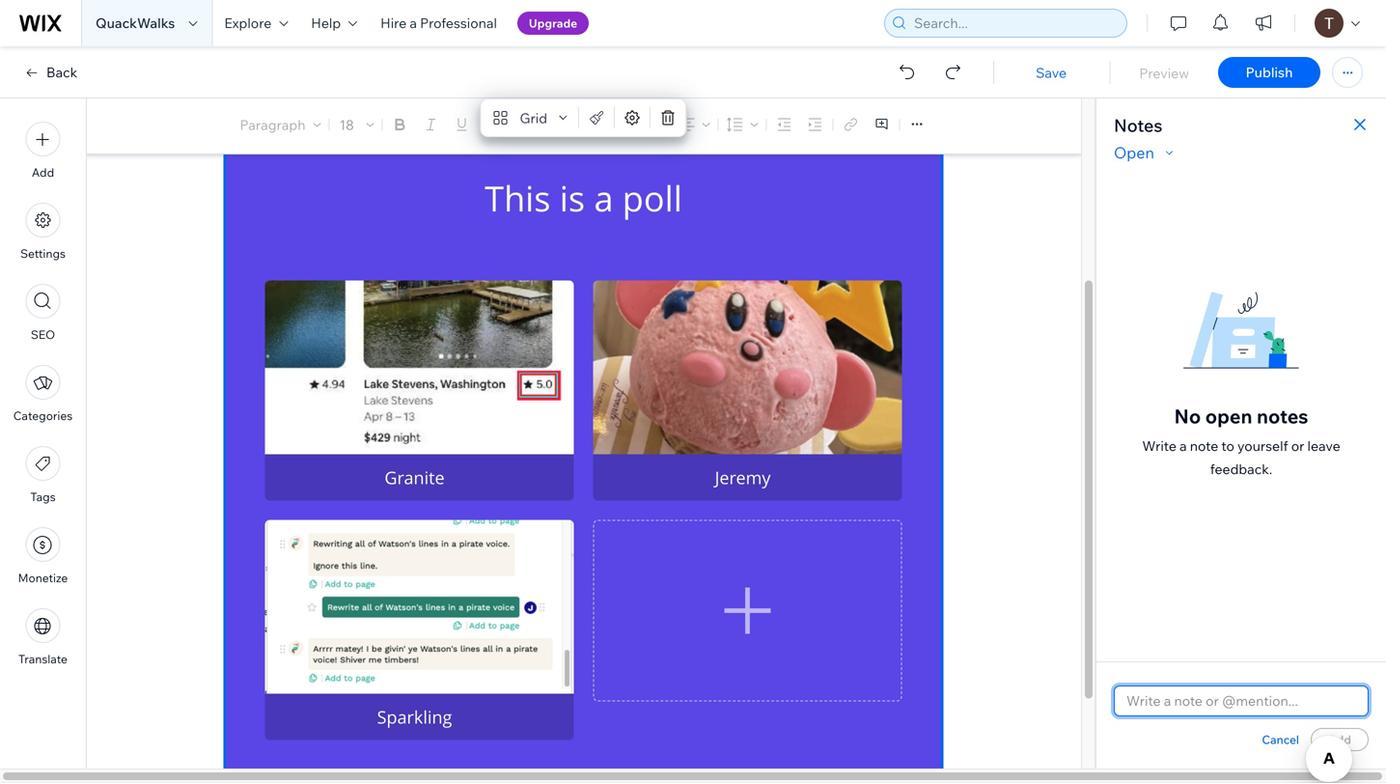 Task type: describe. For each thing, give the bounding box(es) containing it.
or
[[1292, 437, 1305, 454]]

cancel
[[1262, 732, 1300, 747]]

open
[[1206, 404, 1253, 428]]

1 vertical spatial will
[[309, 91, 336, 114]]

note
[[1190, 437, 1219, 454]]

walks
[[342, 65, 387, 88]]

save button
[[1013, 64, 1091, 81]]

categories
[[13, 408, 73, 423]]

talk
[[258, 39, 287, 62]]

write
[[1143, 437, 1177, 454]]

paragraph button
[[236, 111, 325, 138]]

just
[[281, 13, 311, 36]]

not
[[438, 39, 474, 62]]

now,
[[257, 91, 295, 114]]

add button
[[26, 122, 60, 180]]

translate button
[[18, 608, 68, 666]]

1 vertical spatial ducks.
[[438, 91, 490, 114]]

tags
[[30, 490, 56, 504]]

later
[[514, 13, 556, 36]]

settings
[[20, 246, 66, 261]]

2 vertical spatial about
[[386, 91, 434, 114]]

cancel button
[[1262, 731, 1300, 748]]

1 vertical spatial about
[[291, 39, 339, 62]]

fake
[[478, 39, 518, 62]]

monetize button
[[18, 527, 68, 585]]

1 horizontal spatial i
[[560, 13, 565, 36]]

categories button
[[13, 365, 73, 423]]

writing
[[346, 13, 401, 36]]

open button
[[1114, 141, 1178, 164]]

notes
[[1114, 114, 1163, 136]]

write
[[340, 91, 381, 114]]

yourself
[[1238, 437, 1289, 454]]

Search... field
[[909, 10, 1121, 37]]

hire a professional link
[[369, 0, 509, 46]]

monetize
[[18, 571, 68, 585]]

this is just me writing about ducks. later i will talk about a real and not fake duck that goes and walks and behaves in stores. for now, i will write about ducks.
[[226, 13, 577, 114]]

that
[[226, 65, 259, 88]]

quackwalks
[[96, 14, 175, 31]]

0 horizontal spatial will
[[226, 39, 253, 62]]

hire a professional
[[381, 14, 497, 31]]

and down hire a professional
[[403, 39, 434, 62]]

feedback.
[[1211, 461, 1273, 477]]

Ask your question text field
[[265, 178, 902, 261]]



Task type: locate. For each thing, give the bounding box(es) containing it.
menu containing add
[[0, 110, 86, 678]]

ducks.
[[458, 13, 510, 36], [438, 91, 490, 114]]

publish
[[1246, 64, 1293, 81]]

settings button
[[20, 203, 66, 261]]

Write an answer text field
[[593, 454, 902, 501], [265, 694, 574, 740]]

2 vertical spatial a
[[1180, 437, 1187, 454]]

a
[[410, 14, 417, 31], [344, 39, 353, 62], [1180, 437, 1187, 454]]

no open notes write a note to yourself or leave feedback.
[[1143, 404, 1341, 477]]

me
[[315, 13, 341, 36]]

menu
[[0, 110, 86, 678]]

i right later
[[560, 13, 565, 36]]

add
[[32, 165, 54, 180]]

1 horizontal spatial will
[[309, 91, 336, 114]]

behaves
[[427, 65, 494, 88]]

seo
[[31, 327, 55, 342]]

professional
[[420, 14, 497, 31]]

1 vertical spatial a
[[344, 39, 353, 62]]

will up that
[[226, 39, 253, 62]]

about right write
[[386, 91, 434, 114]]

notes
[[1257, 404, 1309, 428]]

a inside this is just me writing about ducks. later i will talk about a real and not fake duck that goes and walks and behaves in stores. for now, i will write about ducks.
[[344, 39, 353, 62]]

and right goes
[[306, 65, 337, 88]]

open
[[1114, 143, 1155, 162]]

tags button
[[26, 446, 60, 504]]

hire
[[381, 14, 407, 31]]

for
[[226, 91, 253, 114]]

stores.
[[518, 65, 573, 88]]

upgrade
[[529, 16, 578, 30]]

to
[[1222, 437, 1235, 454]]

leave
[[1308, 437, 1341, 454]]

will left write
[[309, 91, 336, 114]]

and down real
[[391, 65, 422, 88]]

explore
[[224, 14, 272, 31]]

upgrade button
[[517, 12, 589, 35]]

0 vertical spatial ducks.
[[458, 13, 510, 36]]

save
[[1036, 64, 1067, 81]]

about down me
[[291, 39, 339, 62]]

a left real
[[344, 39, 353, 62]]

0 horizontal spatial write an answer text field
[[265, 694, 574, 740]]

1 horizontal spatial write an answer text field
[[593, 454, 902, 501]]

0 horizontal spatial i
[[300, 91, 305, 114]]

ducks. down behaves
[[438, 91, 490, 114]]

a right hire
[[410, 14, 417, 31]]

paragraph
[[240, 116, 306, 133]]

help button
[[300, 0, 369, 46]]

about
[[406, 13, 453, 36], [291, 39, 339, 62], [386, 91, 434, 114]]

goes
[[264, 65, 302, 88]]

1 horizontal spatial a
[[410, 14, 417, 31]]

0 vertical spatial about
[[406, 13, 453, 36]]

0 vertical spatial write an answer text field
[[593, 454, 902, 501]]

back
[[46, 64, 77, 81]]

1 vertical spatial i
[[300, 91, 305, 114]]

i right the "now,"
[[300, 91, 305, 114]]

in
[[499, 65, 514, 88]]

is
[[264, 13, 277, 36]]

a left note
[[1180, 437, 1187, 454]]

1 vertical spatial write an answer text field
[[265, 694, 574, 740]]

help
[[311, 14, 341, 31]]

Write an answer text field
[[265, 454, 574, 501]]

grid
[[520, 109, 547, 126]]

will
[[226, 39, 253, 62], [309, 91, 336, 114]]

0 vertical spatial i
[[560, 13, 565, 36]]

grid button
[[485, 104, 575, 131]]

and
[[403, 39, 434, 62], [306, 65, 337, 88], [391, 65, 422, 88]]

0 vertical spatial a
[[410, 14, 417, 31]]

a inside no open notes write a note to yourself or leave feedback.
[[1180, 437, 1187, 454]]

about up "not"
[[406, 13, 453, 36]]

publish button
[[1219, 57, 1321, 88]]

ducks. up fake
[[458, 13, 510, 36]]

this
[[226, 13, 259, 36]]

duck
[[523, 39, 562, 62]]

i
[[560, 13, 565, 36], [300, 91, 305, 114]]

seo button
[[26, 284, 60, 342]]

0 vertical spatial will
[[226, 39, 253, 62]]

real
[[358, 39, 398, 62]]

no
[[1175, 404, 1201, 428]]

back button
[[23, 64, 77, 81]]

0 horizontal spatial a
[[344, 39, 353, 62]]

2 horizontal spatial a
[[1180, 437, 1187, 454]]

translate
[[18, 652, 68, 666]]



Task type: vqa. For each thing, say whether or not it's contained in the screenshot.
OR
yes



